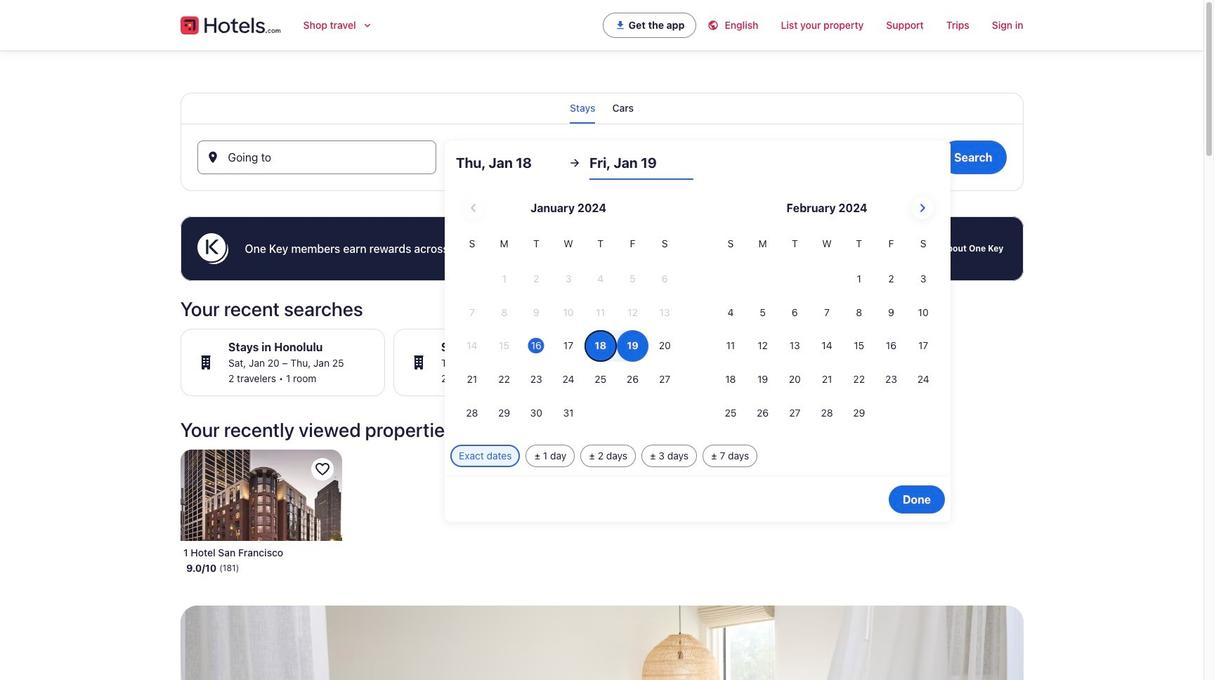 Task type: describe. For each thing, give the bounding box(es) containing it.
directional image
[[568, 157, 581, 169]]

shop travel image
[[362, 20, 373, 31]]

2 stays image from the left
[[410, 354, 427, 371]]

1 stays image from the left
[[197, 354, 214, 371]]

small image
[[708, 20, 725, 31]]

hotels logo image
[[180, 14, 281, 37]]



Task type: locate. For each thing, give the bounding box(es) containing it.
february 2024 element
[[715, 236, 939, 431]]

0 horizontal spatial stays image
[[197, 354, 214, 371]]

download the app button image
[[615, 20, 626, 31]]

january 2024 element
[[456, 236, 681, 431]]

today element
[[528, 338, 544, 354]]

exterior image
[[180, 450, 342, 541]]

previous month image
[[465, 200, 482, 216]]

next month image
[[914, 200, 931, 216]]

tab list
[[180, 93, 1023, 124]]

Save 1 Hotel San Francisco to a trip checkbox
[[311, 458, 334, 481]]

stays image
[[197, 354, 214, 371], [410, 354, 427, 371]]

1 horizontal spatial stays image
[[410, 354, 427, 371]]

main content
[[0, 51, 1204, 680]]

application
[[456, 191, 939, 431]]



